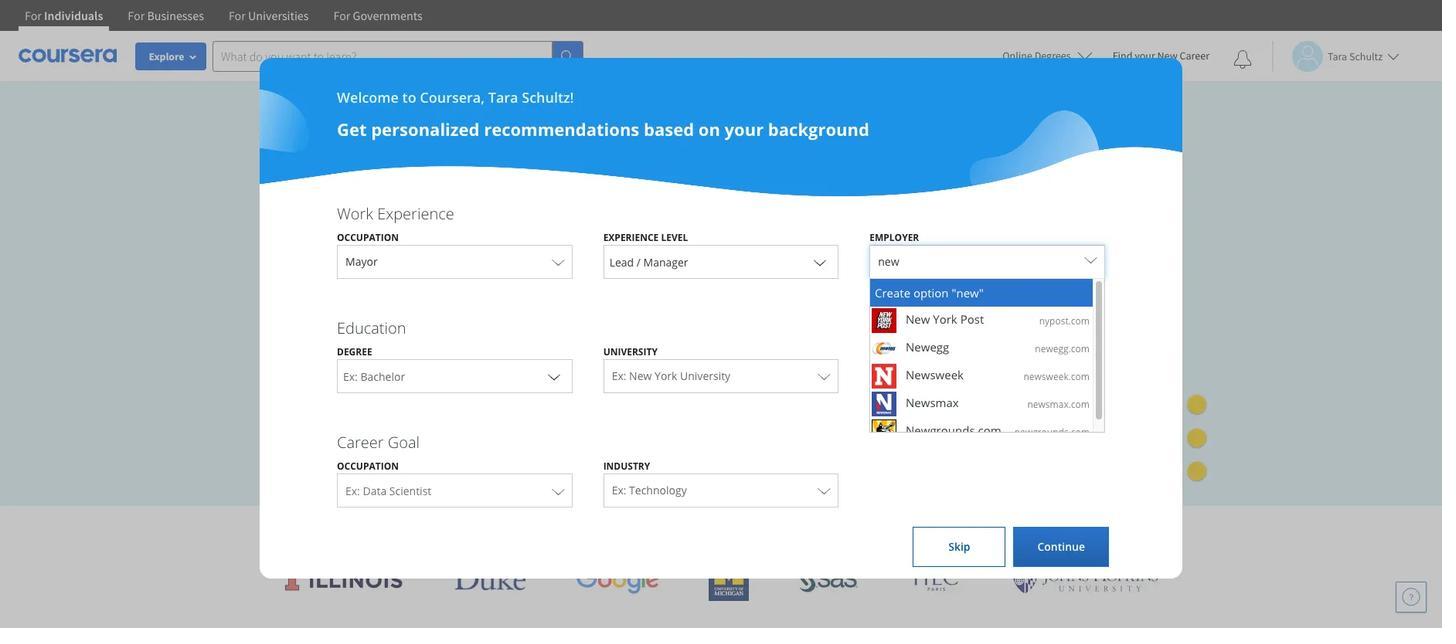 Task type: describe. For each thing, give the bounding box(es) containing it.
free
[[359, 382, 383, 397]]

onboardingmodal dialog
[[0, 0, 1442, 628]]

courses,
[[582, 217, 647, 240]]

coursera,
[[420, 88, 485, 107]]

education element
[[321, 318, 1121, 426]]

education
[[337, 318, 406, 338]]

newegg.com
[[1035, 342, 1090, 355]]

included
[[659, 244, 727, 267]]

chevron down image for degree
[[545, 367, 563, 386]]

/year
[[312, 418, 340, 433]]

work experience element
[[321, 203, 1121, 448]]

level
[[661, 231, 688, 244]]

job-
[[380, 244, 410, 267]]

career goal element
[[321, 432, 1121, 515]]

work experience
[[337, 203, 454, 224]]

currently inside education element
[[912, 403, 951, 416]]

leading
[[560, 518, 623, 543]]

degree
[[337, 345, 372, 359]]

schultz!
[[522, 88, 574, 107]]

/month,
[[291, 346, 335, 361]]

data
[[363, 484, 387, 498]]

Industry field
[[604, 474, 838, 508]]

/year with 14-day money-back guarantee
[[312, 418, 533, 433]]

coursera image
[[19, 43, 117, 68]]

newsmax.com
[[1028, 398, 1090, 411]]

ex: for career goal
[[612, 483, 626, 498]]

ex: new york university
[[612, 369, 730, 383]]

Employer field
[[870, 245, 1104, 279]]

based
[[644, 117, 694, 141]]

new york post
[[906, 311, 984, 327]]

newgrounds.com
[[1015, 425, 1090, 439]]

google image
[[576, 566, 659, 594]]

background
[[768, 117, 869, 141]]

post
[[961, 311, 984, 327]]

money-
[[409, 418, 449, 433]]

university of illinois at urbana-champaign image
[[284, 568, 404, 592]]

1 vertical spatial day
[[386, 418, 406, 433]]

0 horizontal spatial day
[[337, 382, 357, 397]]

am
[[895, 403, 909, 416]]

student
[[961, 403, 994, 416]]

tara
[[488, 88, 518, 107]]

skip button
[[913, 527, 1006, 567]]

for universities
[[229, 8, 309, 23]]

recommendations
[[484, 117, 639, 141]]

goal
[[388, 432, 420, 453]]

employer
[[870, 231, 919, 244]]

i am currently a student
[[890, 403, 994, 416]]

with inside '/year with 14-day money-back guarantee' button
[[343, 418, 368, 433]]

option
[[914, 285, 949, 300]]

newsweek image
[[872, 364, 897, 389]]

your inside 'unlimited access to 7,000+ world-class courses, hands-on projects, and job-ready certificate programs—all included in your subscription'
[[273, 271, 309, 294]]

continue button
[[1014, 527, 1109, 567]]

here
[[961, 288, 981, 301]]

occupation for work
[[337, 231, 399, 244]]

access
[[355, 217, 406, 240]]

unlimited access to 7,000+ world-class courses, hands-on projects, and job-ready certificate programs—all included in your subscription
[[273, 217, 746, 294]]

newsweek
[[906, 367, 964, 382]]

and inside 'unlimited access to 7,000+ world-class courses, hands-on projects, and job-ready certificate programs—all included in your subscription'
[[345, 244, 375, 267]]

0 vertical spatial career
[[1180, 49, 1209, 63]]

businesses
[[147, 8, 204, 23]]

for for individuals
[[25, 8, 42, 23]]

for individuals
[[25, 8, 103, 23]]

scientist
[[389, 484, 431, 498]]

0 horizontal spatial experience
[[377, 203, 454, 224]]

7,000+
[[431, 217, 484, 240]]

university of michigan image
[[709, 559, 749, 601]]

i for work experience
[[890, 288, 893, 301]]

newegg image
[[872, 336, 897, 361]]

i for education
[[890, 403, 893, 416]]

in
[[731, 244, 746, 267]]

plus
[[994, 518, 1030, 543]]

world-
[[488, 217, 539, 240]]

newsmax
[[906, 395, 959, 410]]

york inside row group
[[933, 311, 958, 327]]

University field
[[604, 359, 838, 393]]

welcome
[[337, 88, 399, 107]]

chevron down image for experience level
[[811, 253, 829, 271]]

newgrounds.com
[[906, 422, 1002, 438]]

hec paris image
[[908, 564, 962, 596]]

experience level
[[603, 231, 688, 244]]

create
[[875, 285, 911, 300]]

start 7-day free trial button
[[273, 371, 434, 408]]

1 horizontal spatial and
[[732, 518, 765, 543]]

create option "new"
[[875, 285, 984, 300]]

banner navigation
[[12, 0, 435, 43]]

for for governments
[[333, 8, 350, 23]]

field
[[870, 345, 895, 359]]

to inside 'unlimited access to 7,000+ world-class courses, hands-on projects, and job-ready certificate programs—all included in your subscription'
[[411, 217, 427, 240]]

nypost.com
[[1039, 314, 1090, 327]]

universities
[[628, 518, 727, 543]]

companies
[[769, 518, 864, 543]]

/month, cancel anytime
[[291, 346, 420, 361]]

/year with 14-day money-back guarantee button
[[273, 418, 533, 434]]



Task type: vqa. For each thing, say whether or not it's contained in the screenshot.
to
yes



Task type: locate. For each thing, give the bounding box(es) containing it.
currently
[[895, 288, 934, 301], [912, 403, 951, 416]]

1 horizontal spatial with
[[869, 518, 906, 543]]

your right find
[[1135, 49, 1155, 63]]

1 occupation from the top
[[337, 231, 399, 244]]

currently left a
[[912, 403, 951, 416]]

None search field
[[213, 41, 583, 71]]

7-
[[327, 382, 337, 397]]

back
[[449, 418, 475, 433]]

to up "ready"
[[411, 217, 427, 240]]

your down projects,
[[273, 271, 309, 294]]

for for universities
[[229, 8, 246, 23]]

mayor
[[345, 254, 378, 269]]

0 vertical spatial university
[[603, 345, 658, 359]]

occupation for career
[[337, 460, 399, 473]]

0 horizontal spatial york
[[655, 369, 677, 383]]

1 horizontal spatial university
[[680, 369, 730, 383]]

a
[[953, 403, 958, 416]]

johns hopkins university image
[[1012, 566, 1158, 594]]

hands-
[[652, 217, 706, 240]]

create option "new" button
[[870, 279, 1093, 307]]

row group inside work experience element
[[870, 279, 1093, 448]]

1 horizontal spatial new
[[906, 311, 930, 327]]

and
[[345, 244, 375, 267], [732, 518, 765, 543]]

2 vertical spatial your
[[273, 271, 309, 294]]

1 vertical spatial your
[[725, 117, 764, 141]]

experience left level
[[603, 231, 659, 244]]

governments
[[353, 8, 422, 23]]

0 vertical spatial on
[[698, 117, 720, 141]]

1 for from the left
[[25, 8, 42, 23]]

1 vertical spatial with
[[869, 518, 906, 543]]

your left background
[[725, 117, 764, 141]]

find your new career
[[1113, 49, 1209, 63]]

0 vertical spatial york
[[933, 311, 958, 327]]

I am currently a student checkbox
[[870, 401, 887, 418]]

ex: for education
[[612, 369, 626, 383]]

industry
[[603, 460, 650, 473]]

I currently work here checkbox
[[870, 287, 887, 304]]

0 vertical spatial i
[[890, 288, 893, 301]]

0 vertical spatial to
[[402, 88, 416, 107]]

chevron down image inside work experience element
[[811, 253, 829, 271]]

field or major
[[870, 345, 945, 359]]

0 vertical spatial currently
[[895, 288, 934, 301]]

row group
[[870, 279, 1093, 448]]

duke university image
[[454, 566, 526, 590]]

day
[[337, 382, 357, 397], [386, 418, 406, 433]]

career left goal
[[337, 432, 384, 453]]

newgrounds.com image
[[872, 420, 897, 444]]

newsmax image
[[872, 392, 897, 417]]

find your new career link
[[1105, 46, 1217, 66]]

new york post image
[[872, 308, 897, 333]]

1 vertical spatial i
[[890, 403, 893, 416]]

major
[[913, 345, 945, 359]]

cancel
[[338, 346, 372, 361]]

on inside 'unlimited access to 7,000+ world-class courses, hands-on projects, and job-ready certificate programs—all included in your subscription'
[[706, 217, 727, 240]]

0 horizontal spatial career
[[337, 432, 384, 453]]

get personalized recommendations based on your background
[[337, 117, 869, 141]]

4 for from the left
[[333, 8, 350, 23]]

to inside onboardingmodal dialog
[[402, 88, 416, 107]]

0 vertical spatial with
[[343, 418, 368, 433]]

with left coursera
[[869, 518, 906, 543]]

start 7-day free trial
[[298, 382, 410, 397]]

unlimited
[[273, 217, 350, 240]]

your
[[1135, 49, 1155, 63], [725, 117, 764, 141], [273, 271, 309, 294]]

certificate
[[460, 244, 538, 267]]

for left individuals
[[25, 8, 42, 23]]

trial
[[385, 382, 410, 397]]

2 occupation from the top
[[337, 460, 399, 473]]

anytime
[[375, 346, 420, 361]]

guarantee
[[477, 418, 533, 433]]

projects,
[[273, 244, 341, 267]]

chevron down image for field or major
[[1077, 367, 1096, 386]]

class
[[539, 217, 577, 240]]

1 vertical spatial on
[[706, 217, 727, 240]]

1 horizontal spatial career
[[1180, 49, 1209, 63]]

help center image
[[1402, 588, 1420, 607]]

show notifications image
[[1233, 50, 1252, 69]]

"new"
[[952, 285, 984, 300]]

for left the universities
[[229, 8, 246, 23]]

chevron down image
[[811, 253, 829, 271], [545, 367, 563, 386], [1077, 367, 1096, 386]]

for governments
[[333, 8, 422, 23]]

2 for from the left
[[128, 8, 145, 23]]

2 vertical spatial new
[[629, 369, 652, 383]]

welcome to coursera, tara schultz!
[[337, 88, 574, 107]]

0 horizontal spatial new
[[629, 369, 652, 383]]

work
[[337, 203, 373, 224]]

i right by checking this box, i am confirming that the employer listed above is my current employer. option
[[890, 288, 893, 301]]

occupation
[[337, 231, 399, 244], [337, 460, 399, 473]]

occupation up mayor
[[337, 231, 399, 244]]

your inside onboardingmodal dialog
[[725, 117, 764, 141]]

new inside education element
[[629, 369, 652, 383]]

newsweek.com
[[1024, 370, 1090, 383]]

2 horizontal spatial chevron down image
[[1077, 367, 1096, 386]]

2 horizontal spatial your
[[1135, 49, 1155, 63]]

1 horizontal spatial your
[[725, 117, 764, 141]]

universities
[[248, 8, 309, 23]]

coursera
[[910, 518, 989, 543]]

1 vertical spatial occupation
[[337, 460, 399, 473]]

on right based
[[698, 117, 720, 141]]

occupation up data
[[337, 460, 399, 473]]

0 vertical spatial new
[[1157, 49, 1178, 63]]

1 horizontal spatial day
[[386, 418, 406, 433]]

i currently work here
[[890, 288, 981, 301]]

with left the 14-
[[343, 418, 368, 433]]

newegg
[[906, 339, 949, 354]]

for
[[25, 8, 42, 23], [128, 8, 145, 23], [229, 8, 246, 23], [333, 8, 350, 23]]

to up personalized
[[402, 88, 416, 107]]

occupation inside work experience element
[[337, 231, 399, 244]]

skip
[[948, 539, 970, 554]]

on inside onboardingmodal dialog
[[698, 117, 720, 141]]

continue
[[1037, 539, 1085, 554]]

career
[[1180, 49, 1209, 63], [337, 432, 384, 453]]

1 vertical spatial currently
[[912, 403, 951, 416]]

work
[[937, 288, 958, 301]]

0 vertical spatial day
[[337, 382, 357, 397]]

experience
[[377, 203, 454, 224], [603, 231, 659, 244]]

1 vertical spatial to
[[411, 217, 427, 240]]

experience up "ready"
[[377, 203, 454, 224]]

1 vertical spatial york
[[655, 369, 677, 383]]

0 vertical spatial occupation
[[337, 231, 399, 244]]

3 for from the left
[[229, 8, 246, 23]]

currently left 'work' at the right top
[[895, 288, 934, 301]]

currently inside work experience element
[[895, 288, 934, 301]]

0 vertical spatial experience
[[377, 203, 454, 224]]

programs—all
[[542, 244, 654, 267]]

0 horizontal spatial chevron down image
[[545, 367, 563, 386]]

0 horizontal spatial and
[[345, 244, 375, 267]]

ex: technology
[[612, 483, 687, 498]]

york inside education element
[[655, 369, 677, 383]]

Occupation field
[[338, 245, 572, 279]]

career left 'show notifications' "image"
[[1180, 49, 1209, 63]]

i left the 'am'
[[890, 403, 893, 416]]

and up subscription
[[345, 244, 375, 267]]

occupation inside "career goal" element
[[337, 460, 399, 473]]

sas image
[[799, 568, 858, 592]]

to
[[402, 88, 416, 107], [411, 217, 427, 240]]

0 horizontal spatial your
[[273, 271, 309, 294]]

2 horizontal spatial new
[[1157, 49, 1178, 63]]

leading universities and companies with coursera plus
[[555, 518, 1030, 543]]

for left businesses
[[128, 8, 145, 23]]

14-
[[370, 418, 386, 433]]

Employer text field
[[878, 248, 1077, 278]]

ex: data scientist
[[345, 484, 431, 498]]

find
[[1113, 49, 1133, 63]]

career goal
[[337, 432, 420, 453]]

individuals
[[44, 8, 103, 23]]

technology
[[629, 483, 687, 498]]

0 vertical spatial your
[[1135, 49, 1155, 63]]

new inside row group
[[906, 311, 930, 327]]

i
[[890, 288, 893, 301], [890, 403, 893, 416]]

0 horizontal spatial university
[[603, 345, 658, 359]]

1 horizontal spatial york
[[933, 311, 958, 327]]

1 i from the top
[[890, 288, 893, 301]]

0 horizontal spatial with
[[343, 418, 368, 433]]

1 vertical spatial new
[[906, 311, 930, 327]]

subscription
[[313, 271, 411, 294]]

career inside onboardingmodal dialog
[[337, 432, 384, 453]]

2 i from the top
[[890, 403, 893, 416]]

1 horizontal spatial chevron down image
[[811, 253, 829, 271]]

personalized
[[371, 117, 480, 141]]

1 vertical spatial and
[[732, 518, 765, 543]]

1 vertical spatial career
[[337, 432, 384, 453]]

for left "governments"
[[333, 8, 350, 23]]

row group containing create option "new"
[[870, 279, 1093, 448]]

for businesses
[[128, 8, 204, 23]]

on
[[698, 117, 720, 141], [706, 217, 727, 240]]

or
[[897, 345, 911, 359]]

1 vertical spatial experience
[[603, 231, 659, 244]]

get
[[337, 117, 367, 141]]

new
[[1157, 49, 1178, 63], [906, 311, 930, 327], [629, 369, 652, 383]]

on up included
[[706, 217, 727, 240]]

ex: inside education element
[[612, 369, 626, 383]]

and down industry field
[[732, 518, 765, 543]]

for for businesses
[[128, 8, 145, 23]]

1 vertical spatial university
[[680, 369, 730, 383]]

0 vertical spatial and
[[345, 244, 375, 267]]

coursera plus image
[[273, 145, 508, 168]]

1 horizontal spatial experience
[[603, 231, 659, 244]]



